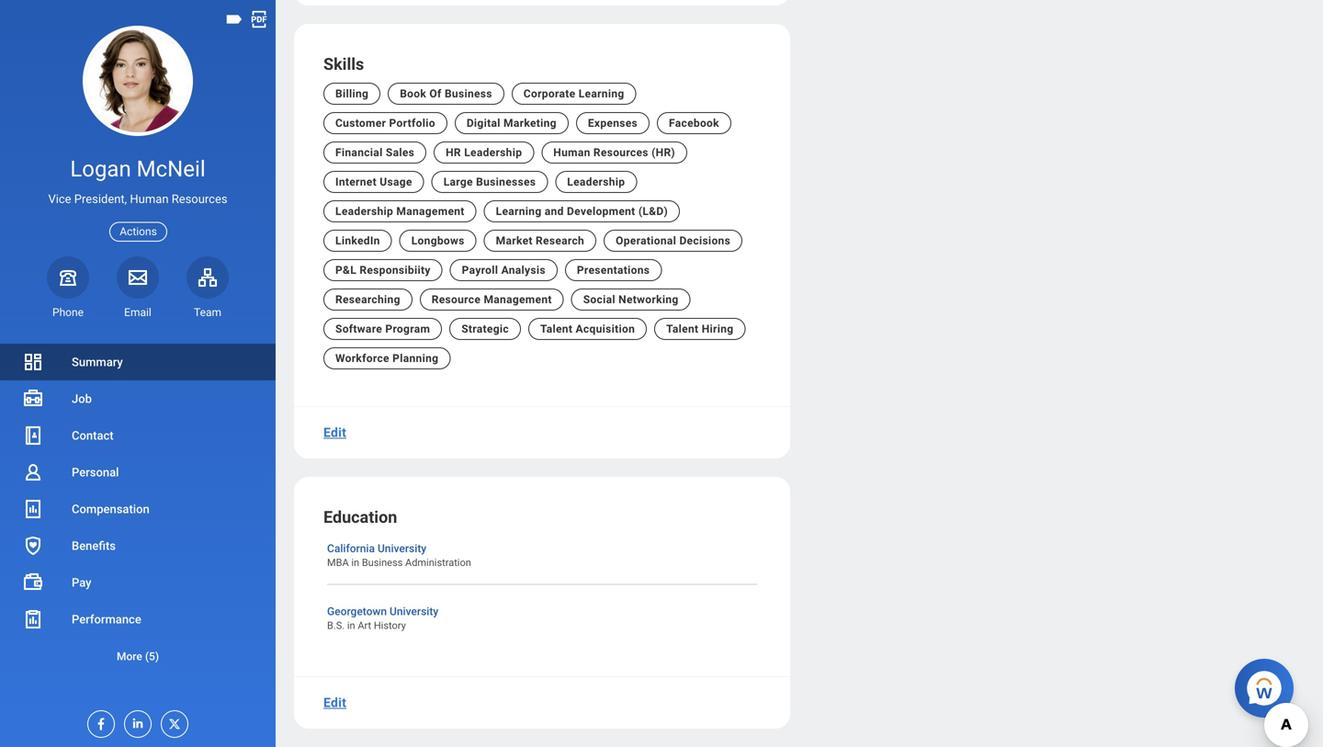 Task type: describe. For each thing, give the bounding box(es) containing it.
b.s.
[[327, 620, 345, 631]]

education
[[324, 508, 397, 527]]

businesses
[[476, 175, 536, 188]]

software
[[336, 323, 382, 335]]

view team image
[[197, 266, 219, 288]]

internet usage button
[[324, 171, 424, 193]]

human resources (hr)
[[554, 146, 676, 159]]

actions
[[120, 225, 157, 238]]

phone button
[[47, 256, 89, 320]]

hr leadership
[[446, 146, 522, 159]]

resource management button
[[420, 289, 564, 311]]

university for california
[[378, 542, 427, 555]]

mail image
[[127, 266, 149, 288]]

more
[[117, 650, 142, 663]]

california university link
[[327, 539, 427, 555]]

operational decisions
[[616, 234, 731, 247]]

x image
[[162, 711, 182, 732]]

development
[[567, 205, 636, 218]]

university for georgetown
[[390, 605, 439, 618]]

longbows
[[412, 234, 465, 247]]

contact image
[[22, 425, 44, 447]]

pay
[[72, 576, 91, 590]]

presentations
[[577, 264, 650, 277]]

resources inside navigation pane region
[[172, 192, 228, 206]]

job link
[[0, 381, 276, 417]]

large businesses
[[444, 175, 536, 188]]

financial sales
[[336, 146, 415, 159]]

edit for education
[[324, 695, 347, 711]]

in inside california university mba in business administration
[[351, 557, 360, 569]]

personal
[[72, 466, 119, 479]]

internet usage
[[336, 175, 412, 188]]

(5)
[[145, 650, 159, 663]]

management for resource management
[[484, 293, 552, 306]]

corporate learning button
[[512, 83, 637, 105]]

marketing
[[504, 117, 557, 129]]

book of business
[[400, 87, 493, 100]]

team logan mcneil element
[[187, 305, 229, 320]]

actions button
[[110, 222, 167, 242]]

internet
[[336, 175, 377, 188]]

analysis
[[502, 264, 546, 277]]

human resources (hr) button
[[542, 141, 688, 164]]

linkedin image
[[125, 711, 145, 731]]

p&l
[[336, 264, 357, 277]]

mba
[[327, 557, 349, 569]]

talent acquisition button
[[529, 318, 647, 340]]

corporate
[[524, 87, 576, 100]]

tag image
[[224, 9, 245, 29]]

edit for skills
[[324, 425, 347, 440]]

(hr)
[[652, 146, 676, 159]]

art
[[358, 620, 371, 631]]

california
[[327, 542, 375, 555]]

payroll
[[462, 264, 498, 277]]

human inside navigation pane region
[[130, 192, 169, 206]]

linkedin
[[336, 234, 380, 247]]

payroll analysis
[[462, 264, 546, 277]]

facebook image
[[88, 711, 108, 732]]

hiring
[[702, 323, 734, 335]]

strategic
[[462, 323, 509, 335]]

talent hiring button
[[655, 318, 746, 340]]

resources inside button
[[594, 146, 649, 159]]

software program
[[336, 323, 430, 335]]

expenses button
[[576, 112, 650, 134]]

acquisition
[[576, 323, 635, 335]]

financial sales button
[[324, 141, 427, 164]]

email
[[124, 306, 152, 319]]

market research button
[[484, 230, 597, 252]]

digital
[[467, 117, 501, 129]]

personal link
[[0, 454, 276, 491]]

human inside button
[[554, 146, 591, 159]]

large businesses button
[[432, 171, 548, 193]]

vice president, human resources
[[48, 192, 228, 206]]

email button
[[117, 256, 159, 320]]

edit button for education
[[316, 685, 354, 721]]

mcneil
[[137, 156, 206, 182]]

sales
[[386, 146, 415, 159]]

workforce planning button
[[324, 347, 451, 369]]

1 horizontal spatial learning
[[579, 87, 625, 100]]

summary
[[72, 355, 123, 369]]

team link
[[187, 256, 229, 320]]

p&l responsibiity
[[336, 264, 431, 277]]

more (5) button
[[0, 638, 276, 675]]

leadership inside button
[[464, 146, 522, 159]]

leadership management button
[[324, 200, 477, 222]]

1 vertical spatial learning
[[496, 205, 542, 218]]

operational
[[616, 234, 677, 247]]

customer portfolio
[[336, 117, 436, 129]]

strategic button
[[450, 318, 521, 340]]

workday assistant region
[[1235, 652, 1302, 718]]



Task type: locate. For each thing, give the bounding box(es) containing it.
leadership management
[[336, 205, 465, 218]]

human up leadership button
[[554, 146, 591, 159]]

0 horizontal spatial learning
[[496, 205, 542, 218]]

1 horizontal spatial human
[[554, 146, 591, 159]]

1 vertical spatial leadership
[[567, 175, 625, 188]]

planning
[[393, 352, 439, 365]]

navigation pane region
[[0, 0, 276, 747]]

performance image
[[22, 609, 44, 631]]

pay link
[[0, 564, 276, 601]]

presentations button
[[565, 259, 662, 281]]

1 edit from the top
[[324, 425, 347, 440]]

1 vertical spatial business
[[362, 557, 403, 569]]

more (5) button
[[0, 646, 276, 668]]

logan mcneil
[[70, 156, 206, 182]]

summary image
[[22, 351, 44, 373]]

customer
[[336, 117, 386, 129]]

research
[[536, 234, 585, 247]]

2 horizontal spatial leadership
[[567, 175, 625, 188]]

talent left hiring
[[667, 323, 699, 335]]

personal image
[[22, 461, 44, 484]]

job
[[72, 392, 92, 406]]

management down analysis
[[484, 293, 552, 306]]

usage
[[380, 175, 412, 188]]

1 horizontal spatial resources
[[594, 146, 649, 159]]

edit button down workforce
[[316, 414, 354, 451]]

0 vertical spatial in
[[351, 557, 360, 569]]

researching
[[336, 293, 401, 306]]

billing
[[336, 87, 369, 100]]

1 vertical spatial in
[[347, 620, 355, 631]]

corporate learning
[[524, 87, 625, 100]]

more (5)
[[117, 650, 159, 663]]

learning up market
[[496, 205, 542, 218]]

book
[[400, 87, 427, 100]]

pay image
[[22, 572, 44, 594]]

phone logan mcneil element
[[47, 305, 89, 320]]

0 vertical spatial human
[[554, 146, 591, 159]]

workforce planning
[[336, 352, 439, 365]]

1 vertical spatial management
[[484, 293, 552, 306]]

networking
[[619, 293, 679, 306]]

compensation image
[[22, 498, 44, 520]]

financial
[[336, 146, 383, 159]]

logan
[[70, 156, 131, 182]]

hr leadership button
[[434, 141, 534, 164]]

1 vertical spatial edit button
[[316, 685, 354, 721]]

0 vertical spatial resources
[[594, 146, 649, 159]]

edit
[[324, 425, 347, 440], [324, 695, 347, 711]]

1 horizontal spatial leadership
[[464, 146, 522, 159]]

leadership up development
[[567, 175, 625, 188]]

leadership for leadership management
[[336, 205, 394, 218]]

in down "california"
[[351, 557, 360, 569]]

human down logan mcneil
[[130, 192, 169, 206]]

management up longbows
[[397, 205, 465, 218]]

0 horizontal spatial talent
[[540, 323, 573, 335]]

business inside california university mba in business administration
[[362, 557, 403, 569]]

1 horizontal spatial talent
[[667, 323, 699, 335]]

hr
[[446, 146, 461, 159]]

2 edit button from the top
[[316, 685, 354, 721]]

digital marketing
[[467, 117, 557, 129]]

resource
[[432, 293, 481, 306]]

edit down workforce
[[324, 425, 347, 440]]

social networking
[[583, 293, 679, 306]]

compensation link
[[0, 491, 276, 528]]

university
[[378, 542, 427, 555], [390, 605, 439, 618]]

program
[[386, 323, 430, 335]]

0 vertical spatial edit
[[324, 425, 347, 440]]

0 vertical spatial business
[[445, 87, 493, 100]]

university up history
[[390, 605, 439, 618]]

management for leadership management
[[397, 205, 465, 218]]

market
[[496, 234, 533, 247]]

1 vertical spatial resources
[[172, 192, 228, 206]]

leadership up linkedin button
[[336, 205, 394, 218]]

talent left "acquisition"
[[540, 323, 573, 335]]

georgetown
[[327, 605, 387, 618]]

book of business button
[[388, 83, 504, 105]]

software program button
[[324, 318, 442, 340]]

list containing summary
[[0, 344, 276, 675]]

payroll analysis button
[[450, 259, 558, 281]]

0 vertical spatial edit button
[[316, 414, 354, 451]]

edit button down b.s.
[[316, 685, 354, 721]]

edit down b.s.
[[324, 695, 347, 711]]

workforce
[[336, 352, 390, 365]]

benefits link
[[0, 528, 276, 564]]

(l&d)
[[639, 205, 668, 218]]

talent for talent acquisition
[[540, 323, 573, 335]]

leadership up large businesses
[[464, 146, 522, 159]]

1 horizontal spatial management
[[484, 293, 552, 306]]

phone image
[[55, 266, 81, 288]]

0 horizontal spatial management
[[397, 205, 465, 218]]

digital marketing button
[[455, 112, 569, 134]]

facebook
[[669, 117, 720, 129]]

and
[[545, 205, 564, 218]]

edit button
[[316, 414, 354, 451], [316, 685, 354, 721]]

skills
[[324, 55, 364, 74]]

management
[[397, 205, 465, 218], [484, 293, 552, 306]]

0 vertical spatial management
[[397, 205, 465, 218]]

resources down mcneil
[[172, 192, 228, 206]]

1 vertical spatial edit
[[324, 695, 347, 711]]

market research
[[496, 234, 585, 247]]

history
[[374, 620, 406, 631]]

0 vertical spatial learning
[[579, 87, 625, 100]]

administration
[[405, 557, 471, 569]]

learning and development (l&d)
[[496, 205, 668, 218]]

benefits
[[72, 539, 116, 553]]

contact
[[72, 429, 114, 443]]

large
[[444, 175, 473, 188]]

business right of
[[445, 87, 493, 100]]

in
[[351, 557, 360, 569], [347, 620, 355, 631]]

learning up expenses button
[[579, 87, 625, 100]]

social networking button
[[572, 289, 691, 311]]

2 edit from the top
[[324, 695, 347, 711]]

decisions
[[680, 234, 731, 247]]

responsibiity
[[360, 264, 431, 277]]

summary link
[[0, 344, 276, 381]]

performance
[[72, 613, 141, 626]]

university up administration
[[378, 542, 427, 555]]

georgetown university
[[327, 605, 439, 618]]

1 vertical spatial university
[[390, 605, 439, 618]]

b.s. in art history
[[327, 620, 406, 631]]

resources
[[594, 146, 649, 159], [172, 192, 228, 206]]

job image
[[22, 388, 44, 410]]

0 horizontal spatial leadership
[[336, 205, 394, 218]]

0 vertical spatial leadership
[[464, 146, 522, 159]]

benefits image
[[22, 535, 44, 557]]

2 talent from the left
[[667, 323, 699, 335]]

contact link
[[0, 417, 276, 454]]

talent hiring
[[667, 323, 734, 335]]

vice
[[48, 192, 71, 206]]

edit button for skills
[[316, 414, 354, 451]]

talent acquisition
[[540, 323, 635, 335]]

social
[[583, 293, 616, 306]]

0 horizontal spatial business
[[362, 557, 403, 569]]

1 edit button from the top
[[316, 414, 354, 451]]

p&l responsibiity button
[[324, 259, 443, 281]]

0 horizontal spatial resources
[[172, 192, 228, 206]]

learning and development (l&d) button
[[484, 200, 680, 222]]

0 horizontal spatial human
[[130, 192, 169, 206]]

facebook button
[[657, 112, 732, 134]]

2 vertical spatial leadership
[[336, 205, 394, 218]]

leadership button
[[555, 171, 637, 193]]

customer portfolio button
[[324, 112, 448, 134]]

leadership for leadership
[[567, 175, 625, 188]]

1 horizontal spatial business
[[445, 87, 493, 100]]

in left "art"
[[347, 620, 355, 631]]

list
[[0, 344, 276, 675]]

president,
[[74, 192, 127, 206]]

1 vertical spatial human
[[130, 192, 169, 206]]

university inside california university mba in business administration
[[378, 542, 427, 555]]

0 vertical spatial university
[[378, 542, 427, 555]]

resources down expenses
[[594, 146, 649, 159]]

learning
[[579, 87, 625, 100], [496, 205, 542, 218]]

email logan mcneil element
[[117, 305, 159, 320]]

compensation
[[72, 502, 150, 516]]

view printable version (pdf) image
[[249, 9, 269, 29]]

california university mba in business administration
[[327, 542, 471, 569]]

1 talent from the left
[[540, 323, 573, 335]]

operational decisions button
[[604, 230, 743, 252]]

business inside button
[[445, 87, 493, 100]]

georgetown university link
[[327, 602, 439, 618]]

business down california university link on the left
[[362, 557, 403, 569]]

talent for talent hiring
[[667, 323, 699, 335]]

linkedin button
[[324, 230, 392, 252]]



Task type: vqa. For each thing, say whether or not it's contained in the screenshot.
chevron left small image
no



